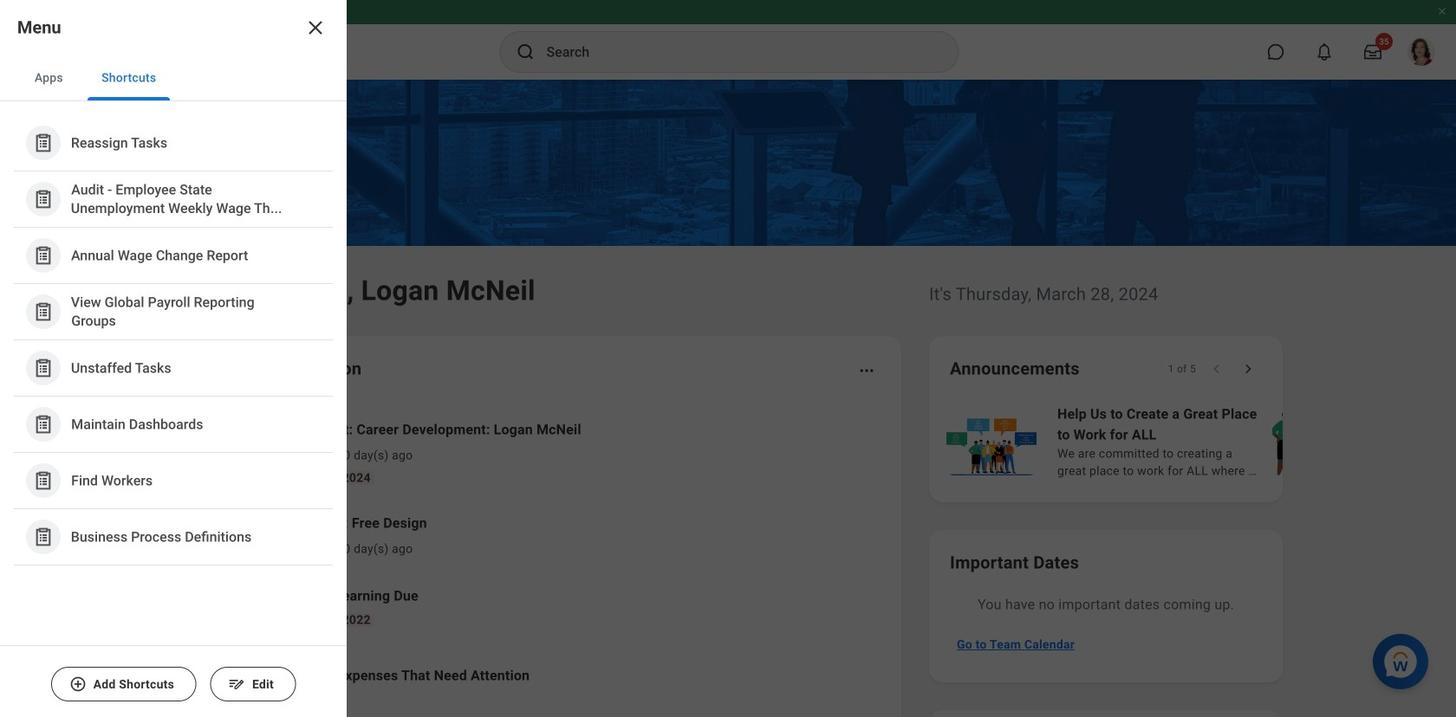 Task type: describe. For each thing, give the bounding box(es) containing it.
inbox large image
[[1364, 43, 1381, 61]]

search image
[[515, 42, 536, 62]]

plus circle image
[[69, 676, 86, 693]]

notifications large image
[[1316, 43, 1333, 61]]

1 clipboard image from the top
[[33, 189, 54, 210]]

x image
[[305, 17, 326, 38]]

inbox image
[[219, 523, 245, 549]]

chevron left small image
[[1208, 361, 1225, 378]]

inbox image
[[219, 439, 245, 465]]

text edit image
[[228, 676, 245, 693]]

1 clipboard image from the top
[[33, 132, 54, 154]]

dashboard expenses image
[[219, 663, 245, 689]]

3 clipboard image from the top
[[33, 358, 54, 379]]



Task type: vqa. For each thing, say whether or not it's contained in the screenshot.
fourth row
no



Task type: locate. For each thing, give the bounding box(es) containing it.
clipboard image
[[33, 189, 54, 210], [33, 301, 54, 323], [33, 358, 54, 379], [33, 470, 54, 492], [33, 527, 54, 548]]

5 clipboard image from the top
[[33, 527, 54, 548]]

main content
[[0, 80, 1456, 718]]

profile logan mcneil element
[[1397, 33, 1446, 71]]

banner
[[0, 0, 1456, 80]]

0 vertical spatial clipboard image
[[33, 132, 54, 154]]

4 clipboard image from the top
[[33, 470, 54, 492]]

global navigation dialog
[[0, 0, 347, 718]]

2 vertical spatial clipboard image
[[33, 414, 54, 436]]

1 vertical spatial clipboard image
[[33, 245, 54, 267]]

status
[[1168, 362, 1196, 376]]

3 clipboard image from the top
[[33, 414, 54, 436]]

clipboard image
[[33, 132, 54, 154], [33, 245, 54, 267], [33, 414, 54, 436]]

chevron right small image
[[1239, 361, 1257, 378]]

2 clipboard image from the top
[[33, 301, 54, 323]]

close environment banner image
[[1437, 6, 1447, 16]]

list
[[0, 101, 347, 580], [943, 402, 1456, 482], [194, 406, 881, 711]]

tab list
[[0, 55, 347, 101]]

2 clipboard image from the top
[[33, 245, 54, 267]]



